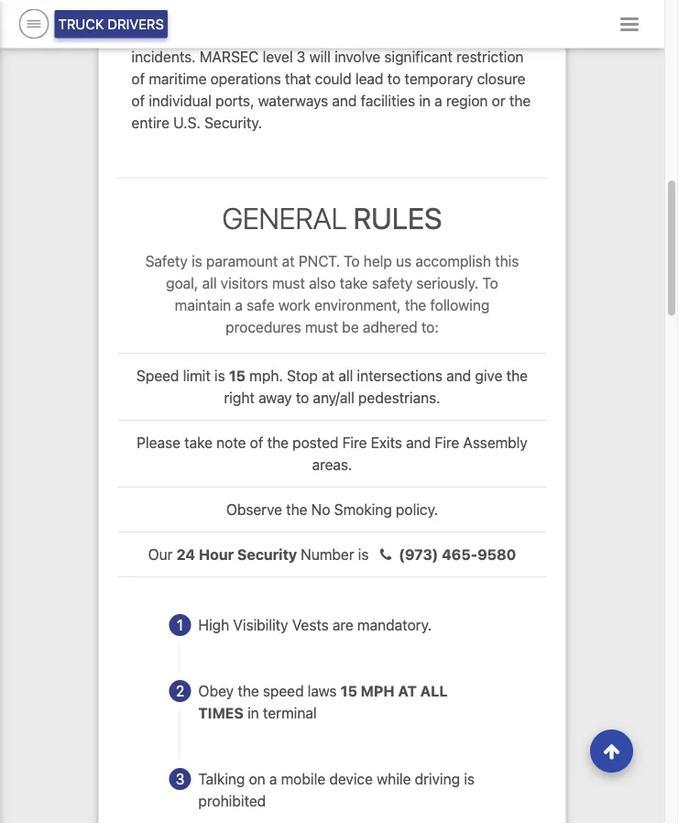 Task type: describe. For each thing, give the bounding box(es) containing it.
limit
[[183, 367, 211, 385]]

maintain
[[175, 297, 231, 314]]

give
[[475, 367, 503, 385]]

mandatory.
[[358, 617, 432, 634]]

at
[[398, 683, 417, 700]]

3
[[176, 771, 185, 788]]

2 fire from the left
[[435, 434, 460, 451]]

465-
[[442, 546, 478, 563]]

(973)
[[399, 546, 438, 563]]

15 mph at all times
[[198, 683, 448, 722]]

is inside talking on a mobile device while driving is prohibited
[[464, 771, 475, 788]]

please take note of the posted fire exits and fire assembly areas.
[[137, 434, 528, 473]]

of
[[250, 434, 263, 451]]

us
[[396, 253, 412, 270]]

our
[[148, 546, 173, 563]]

truck
[[58, 16, 104, 32]]

the inside safety is paramount at pnct. to help us accomplish this goal, all visitors must also take safety seriously. to maintain a safe work environment,             the following procedures must be adhered to:
[[405, 297, 427, 314]]

1 vertical spatial must
[[305, 319, 338, 336]]

0 vertical spatial must
[[272, 275, 305, 292]]

safety
[[372, 275, 413, 292]]

in
[[248, 705, 259, 722]]

take inside safety is paramount at pnct. to help us accomplish this goal, all visitors must also take safety seriously. to maintain a safe work environment,             the following procedures must be adhered to:
[[340, 275, 368, 292]]

this
[[495, 253, 519, 270]]

general
[[222, 200, 347, 235]]

vests
[[292, 617, 329, 634]]

1 vertical spatial to
[[483, 275, 499, 292]]

paramount
[[206, 253, 278, 270]]

accomplish
[[416, 253, 491, 270]]

mobile
[[281, 771, 326, 788]]

exits
[[371, 434, 402, 451]]

mph. stop at all intersections and give the right away to any/all pedestrians.
[[224, 367, 528, 407]]

help
[[364, 253, 392, 270]]

areas.
[[312, 456, 352, 473]]

posted
[[293, 434, 339, 451]]

take inside please take note of the posted fire exits and fire assembly areas.
[[184, 434, 213, 451]]

smoking
[[334, 501, 392, 518]]

(973) 465-9580
[[399, 546, 516, 563]]

goal,
[[166, 275, 198, 292]]

also
[[309, 275, 336, 292]]

visitors
[[221, 275, 268, 292]]

assembly
[[463, 434, 528, 451]]

is left phone image
[[358, 546, 369, 563]]

any/all
[[313, 389, 355, 407]]

truck drivers link
[[55, 10, 168, 38]]

at inside mph. stop at all intersections and give the right away to any/all pedestrians.
[[322, 367, 335, 385]]

observe
[[226, 501, 282, 518]]

high
[[198, 617, 229, 634]]

the up in
[[238, 683, 259, 700]]

1 fire from the left
[[343, 434, 367, 451]]

24
[[177, 546, 195, 563]]

rules
[[353, 200, 442, 235]]

all inside mph. stop at all intersections and give the right away to any/all pedestrians.
[[339, 367, 353, 385]]

talking
[[198, 771, 245, 788]]

on
[[249, 771, 266, 788]]

laws
[[308, 683, 337, 700]]

obey the speed laws
[[198, 683, 341, 700]]

the inside please take note of the posted fire exits and fire assembly areas.
[[267, 434, 289, 451]]

procedures
[[226, 319, 301, 336]]

be
[[342, 319, 359, 336]]

prohibited
[[198, 793, 266, 810]]



Task type: vqa. For each thing, say whether or not it's contained in the screenshot.
bottom To
yes



Task type: locate. For each thing, give the bounding box(es) containing it.
take left the note at bottom
[[184, 434, 213, 451]]

seriously.
[[417, 275, 479, 292]]

away
[[259, 389, 292, 407]]

note
[[217, 434, 246, 451]]

take
[[340, 275, 368, 292], [184, 434, 213, 451]]

all up maintain
[[202, 275, 217, 292]]

a
[[235, 297, 243, 314], [269, 771, 277, 788]]

mph
[[361, 683, 395, 700]]

15 inside the 15 mph at all times
[[341, 683, 357, 700]]

work
[[279, 297, 311, 314]]

speed
[[137, 367, 179, 385]]

is inside safety is paramount at pnct. to help us accomplish this goal, all visitors must also take safety seriously. to maintain a safe work environment,             the following procedures must be adhered to:
[[192, 253, 202, 270]]

0 vertical spatial at
[[282, 253, 295, 270]]

and inside mph. stop at all intersections and give the right away to any/all pedestrians.
[[447, 367, 471, 385]]

are
[[333, 617, 354, 634]]

the right of
[[267, 434, 289, 451]]

9580
[[478, 546, 516, 563]]

times
[[198, 705, 244, 722]]

observe the no smoking policy.
[[226, 501, 438, 518]]

1 vertical spatial and
[[406, 434, 431, 451]]

2
[[176, 683, 184, 700]]

mph.
[[250, 367, 283, 385]]

15
[[229, 367, 246, 385], [341, 683, 357, 700]]

obey
[[198, 683, 234, 700]]

no
[[311, 501, 330, 518]]

speed
[[263, 683, 304, 700]]

is
[[192, 253, 202, 270], [215, 367, 225, 385], [358, 546, 369, 563], [464, 771, 475, 788]]

pedestrians.
[[358, 389, 441, 407]]

to down this
[[483, 275, 499, 292]]

intersections
[[357, 367, 443, 385]]

is right driving
[[464, 771, 475, 788]]

in terminal
[[244, 705, 317, 722]]

speed limit is 15
[[137, 367, 246, 385]]

take up environment,
[[340, 275, 368, 292]]

high visibility vests are mandatory.
[[198, 617, 432, 634]]

to:
[[422, 319, 439, 336]]

the
[[405, 297, 427, 314], [507, 367, 528, 385], [267, 434, 289, 451], [286, 501, 308, 518], [238, 683, 259, 700]]

0 vertical spatial all
[[202, 275, 217, 292]]

phone image
[[373, 548, 399, 562]]

at left pnct.
[[282, 253, 295, 270]]

security
[[237, 546, 297, 563]]

fire
[[343, 434, 367, 451], [435, 434, 460, 451]]

safety
[[145, 253, 188, 270]]

stop
[[287, 367, 318, 385]]

0 horizontal spatial 15
[[229, 367, 246, 385]]

1 horizontal spatial at
[[322, 367, 335, 385]]

environment,
[[315, 297, 401, 314]]

policy.
[[396, 501, 438, 518]]

please
[[137, 434, 181, 451]]

at inside safety is paramount at pnct. to help us accomplish this goal, all visitors must also take safety seriously. to maintain a safe work environment,             the following procedures must be adhered to:
[[282, 253, 295, 270]]

1 vertical spatial at
[[322, 367, 335, 385]]

all
[[420, 683, 448, 700]]

general rules
[[222, 200, 442, 235]]

0 horizontal spatial and
[[406, 434, 431, 451]]

0 vertical spatial and
[[447, 367, 471, 385]]

0 vertical spatial to
[[344, 253, 360, 270]]

is right limit
[[215, 367, 225, 385]]

the up the to: on the right top of page
[[405, 297, 427, 314]]

and
[[447, 367, 471, 385], [406, 434, 431, 451]]

15 right laws
[[341, 683, 357, 700]]

adhered
[[363, 319, 418, 336]]

and left 'give'
[[447, 367, 471, 385]]

number
[[301, 546, 354, 563]]

a left safe
[[235, 297, 243, 314]]

1 horizontal spatial take
[[340, 275, 368, 292]]

the right 'give'
[[507, 367, 528, 385]]

pnct.
[[299, 253, 340, 270]]

0 vertical spatial 15
[[229, 367, 246, 385]]

truck drivers
[[58, 16, 164, 32]]

1 horizontal spatial fire
[[435, 434, 460, 451]]

0 horizontal spatial all
[[202, 275, 217, 292]]

right
[[224, 389, 255, 407]]

safety is paramount at pnct. to help us accomplish this goal, all visitors must also take safety seriously. to maintain a safe work environment,             the following procedures must be adhered to:
[[145, 253, 519, 336]]

to
[[296, 389, 309, 407]]

terminal
[[263, 705, 317, 722]]

safe
[[247, 297, 275, 314]]

following
[[430, 297, 490, 314]]

1 vertical spatial a
[[269, 771, 277, 788]]

1
[[177, 617, 183, 634]]

all inside safety is paramount at pnct. to help us accomplish this goal, all visitors must also take safety seriously. to maintain a safe work environment,             the following procedures must be adhered to:
[[202, 275, 217, 292]]

1 vertical spatial 15
[[341, 683, 357, 700]]

device
[[329, 771, 373, 788]]

1 horizontal spatial and
[[447, 367, 471, 385]]

0 vertical spatial take
[[340, 275, 368, 292]]

a inside safety is paramount at pnct. to help us accomplish this goal, all visitors must also take safety seriously. to maintain a safe work environment,             the following procedures must be adhered to:
[[235, 297, 243, 314]]

our 24 hour security number is
[[148, 546, 373, 563]]

0 horizontal spatial to
[[344, 253, 360, 270]]

fire up "areas."
[[343, 434, 367, 451]]

fire left assembly
[[435, 434, 460, 451]]

1 horizontal spatial all
[[339, 367, 353, 385]]

is up goal,
[[192, 253, 202, 270]]

0 vertical spatial a
[[235, 297, 243, 314]]

must
[[272, 275, 305, 292], [305, 319, 338, 336]]

1 vertical spatial take
[[184, 434, 213, 451]]

1 horizontal spatial a
[[269, 771, 277, 788]]

talking on a mobile device while driving is prohibited
[[198, 771, 475, 810]]

all
[[202, 275, 217, 292], [339, 367, 353, 385]]

visibility
[[233, 617, 288, 634]]

15 up right
[[229, 367, 246, 385]]

while
[[377, 771, 411, 788]]

must up work
[[272, 275, 305, 292]]

0 horizontal spatial at
[[282, 253, 295, 270]]

the left 'no'
[[286, 501, 308, 518]]

1 horizontal spatial 15
[[341, 683, 357, 700]]

1 vertical spatial all
[[339, 367, 353, 385]]

to left the help
[[344, 253, 360, 270]]

at
[[282, 253, 295, 270], [322, 367, 335, 385]]

1 horizontal spatial to
[[483, 275, 499, 292]]

driving
[[415, 771, 460, 788]]

a inside talking on a mobile device while driving is prohibited
[[269, 771, 277, 788]]

and right exits
[[406, 434, 431, 451]]

must left be
[[305, 319, 338, 336]]

hour
[[199, 546, 234, 563]]

0 horizontal spatial fire
[[343, 434, 367, 451]]

0 horizontal spatial a
[[235, 297, 243, 314]]

to
[[344, 253, 360, 270], [483, 275, 499, 292]]

the inside mph. stop at all intersections and give the right away to any/all pedestrians.
[[507, 367, 528, 385]]

0 horizontal spatial take
[[184, 434, 213, 451]]

all up the any/all
[[339, 367, 353, 385]]

and inside please take note of the posted fire exits and fire assembly areas.
[[406, 434, 431, 451]]

a right on
[[269, 771, 277, 788]]

at up the any/all
[[322, 367, 335, 385]]

drivers
[[108, 16, 164, 32]]



